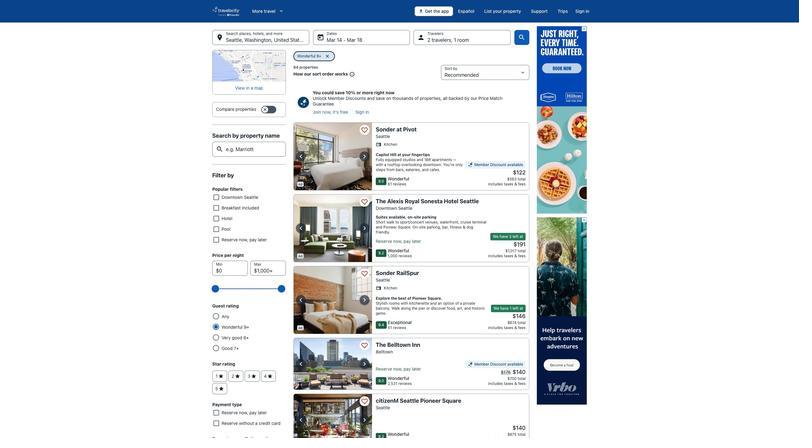 Task type: describe. For each thing, give the bounding box(es) containing it.
image 1 of 3. room. the alexis royal sonesta hotel seattle image
[[293, 194, 372, 262]]

1 vertical spatial small image
[[468, 362, 473, 367]]

$1,000 and above, Maximum, Price per night text field
[[250, 261, 286, 276]]

2 xsmall image from the left
[[267, 373, 273, 379]]

show next image for the alexis royal sonesta hotel seattle image
[[361, 224, 368, 232]]

you could save 10% or more right now image
[[298, 97, 309, 108]]

$1,000 and above, Maximum, Price per night range field
[[216, 282, 282, 296]]

2 vertical spatial small image
[[376, 285, 382, 291]]

$0, Minimum, Price per night range field
[[216, 282, 282, 296]]

show previous image for the alexis royal sonesta hotel seattle image
[[297, 224, 305, 232]]

image 1 of 3. bbq/picnic area. sonder at pivot image
[[293, 122, 372, 190]]

show next image for sonder railspur image
[[361, 296, 368, 304]]

show next image for citizenm seattle pioneer square image
[[361, 416, 368, 424]]

show previous image for sonder railspur image
[[297, 296, 305, 304]]

0 horizontal spatial small image
[[348, 72, 355, 77]]

show previous image for sonder at pivot image
[[297, 153, 305, 160]]



Task type: vqa. For each thing, say whether or not it's contained in the screenshot.
MAIN CONTENT
no



Task type: locate. For each thing, give the bounding box(es) containing it.
download the app button image
[[419, 9, 424, 14]]

show next image for sonder at pivot image
[[361, 153, 368, 160]]

1 horizontal spatial xsmall image
[[267, 373, 273, 379]]

static map image image
[[212, 50, 286, 82]]

image 1 of 3. rooftop terrace. sonder railspur image
[[293, 266, 372, 334]]

0 horizontal spatial small image
[[376, 142, 382, 147]]

1 vertical spatial small image
[[468, 162, 473, 168]]

xsmall image
[[251, 373, 257, 379], [267, 373, 273, 379]]

1 xsmall image from the left
[[251, 373, 257, 379]]

$0, Minimum, Price per night text field
[[212, 261, 248, 276]]

xsmall image
[[218, 373, 224, 379], [235, 373, 240, 379], [219, 386, 224, 392]]

image 1 of 3. terrace/patio. the belltown inn image
[[293, 338, 372, 390]]

show previous image for the belltown inn image
[[297, 360, 305, 368]]

2 horizontal spatial small image
[[468, 162, 473, 168]]

0 vertical spatial small image
[[348, 72, 355, 77]]

image 1 of 3. lobby. citizenm seattle pioneer square image
[[293, 394, 372, 438]]

0 vertical spatial small image
[[376, 142, 382, 147]]

1 horizontal spatial small image
[[468, 362, 473, 367]]

small image
[[376, 142, 382, 147], [468, 362, 473, 367]]

travelocity logo image
[[212, 6, 240, 16]]

small image
[[348, 72, 355, 77], [468, 162, 473, 168], [376, 285, 382, 291]]

0 horizontal spatial xsmall image
[[251, 373, 257, 379]]

1 horizontal spatial small image
[[376, 285, 382, 291]]

search image
[[518, 34, 526, 41]]

show next image for the belltown inn image
[[361, 360, 368, 368]]

show previous image for citizenm seattle pioneer square image
[[297, 416, 305, 424]]

list
[[313, 109, 526, 115]]



